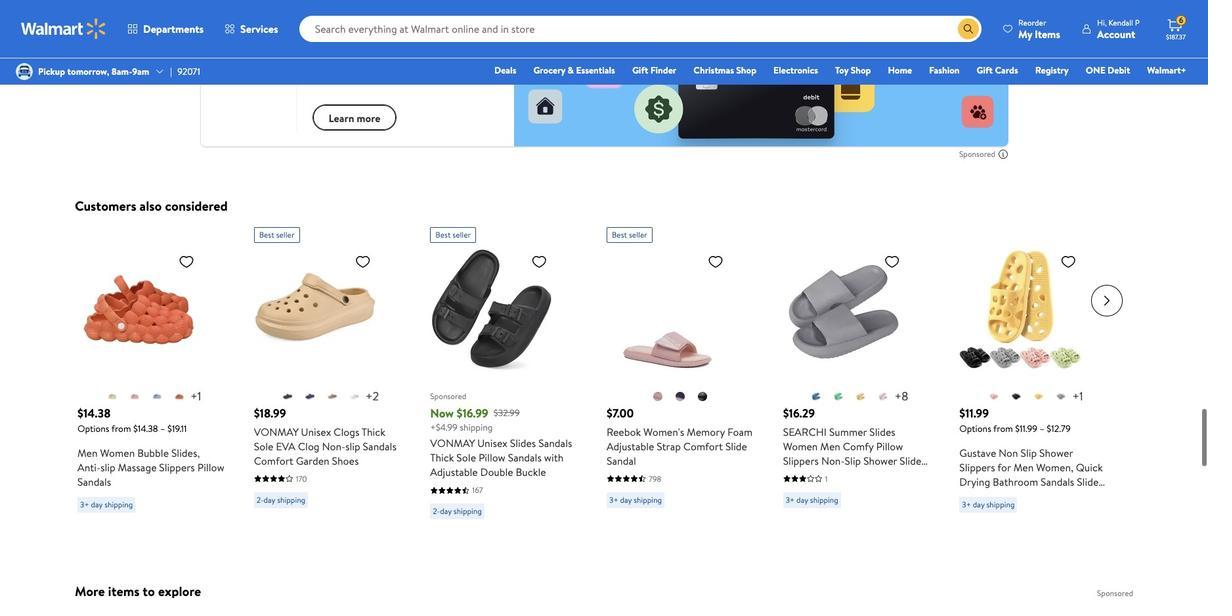 Task type: describe. For each thing, give the bounding box(es) containing it.
registry link
[[1030, 63, 1075, 77]]

with inside the gustave non slip shower slippers for men women, quick drying bathroom sandals slides with holes, open toe soft shower shoes for indoor house beach pool "yellow"
[[960, 489, 979, 504]]

available in additional 1 variant element for orange image
[[190, 388, 201, 405]]

shoes inside $18.99 vonmay unisex clogs thick sole eva clog non-slip sandals comfort garden shoes
[[332, 454, 359, 468]]

3+ down sandal
[[609, 494, 618, 506]]

unisex inside sponsored now $16.99 $32.99 +$4.99 shipping vonmay unisex slides sandals thick sole pillow sandals with adjustable double buckle
[[477, 436, 508, 451]]

1 horizontal spatial $14.38
[[133, 422, 158, 435]]

foam
[[728, 425, 753, 439]]

day for reebok
[[620, 494, 632, 506]]

$16.99
[[457, 405, 488, 422]]

$32.99
[[494, 406, 520, 419]]

grocery
[[534, 64, 566, 77]]

men inside the men women bubble slides, anti-slip massage slippers pillow sandals
[[77, 446, 98, 460]]

services
[[240, 22, 278, 36]]

departments
[[143, 22, 204, 36]]

one debit
[[1086, 64, 1130, 77]]

$18.99 vonmay unisex clogs thick sole eva clog non-slip sandals comfort garden shoes
[[254, 405, 397, 468]]

non
[[999, 446, 1018, 460]]

3+ up "beach"
[[962, 499, 971, 510]]

$12.79
[[1047, 422, 1071, 435]]

best seller for $18.99
[[259, 229, 295, 240]]

men women bubble slides, anti-slip massage slippers pillow sandals
[[77, 446, 224, 489]]

one
[[1086, 64, 1106, 77]]

6 $187.37
[[1166, 15, 1186, 41]]

women inside the men women bubble slides, anti-slip massage slippers pillow sandals
[[100, 446, 135, 460]]

house
[[1073, 504, 1102, 518]]

seller for $18.99
[[276, 229, 295, 240]]

&
[[568, 64, 574, 77]]

slippers inside the men women bubble slides, anti-slip massage slippers pillow sandals
[[159, 460, 195, 475]]

+8
[[895, 388, 909, 405]]

pool
[[990, 518, 1010, 533]]

ad disclaimer and feedback image
[[998, 149, 1009, 160]]

registry
[[1035, 64, 1069, 77]]

product group containing +8
[[783, 222, 931, 535]]

shipping down the 1
[[810, 494, 839, 506]]

gift finder link
[[626, 63, 683, 77]]

pillow inside the men women bubble slides, anti-slip massage slippers pillow sandals
[[197, 460, 224, 475]]

sponsored now $16.99 $32.99 +$4.99 shipping vonmay unisex slides sandals thick sole pillow sandals with adjustable double buckle
[[430, 391, 572, 480]]

$11.99 options from $11.99 – $12.79
[[960, 405, 1071, 435]]

leopard image
[[327, 391, 337, 402]]

thick inside sponsored now $16.99 $32.99 +$4.99 shipping vonmay unisex slides sandals thick sole pillow sandals with adjustable double buckle
[[430, 451, 454, 465]]

blue image
[[811, 391, 822, 402]]

0 horizontal spatial $11.99
[[960, 405, 989, 422]]

with inside sponsored now $16.99 $32.99 +$4.99 shipping vonmay unisex slides sandals thick sole pillow sandals with adjustable double buckle
[[544, 451, 564, 465]]

1
[[825, 473, 828, 485]]

3+ day shipping down anti-
[[80, 499, 133, 510]]

finder
[[651, 64, 677, 77]]

deals
[[495, 64, 516, 77]]

pink/white image
[[653, 391, 663, 402]]

pillow inside sponsored now $16.99 $32.99 +$4.99 shipping vonmay unisex slides sandals thick sole pillow sandals with adjustable double buckle
[[479, 451, 506, 465]]

+1 for orange image
[[190, 388, 201, 405]]

add to favorites list, men women bubble slides, anti-slip massage slippers pillow sandals image
[[179, 253, 194, 270]]

buckle
[[516, 465, 546, 480]]

add to favorites list, reebok women's memory foam adjustable strap comfort slide sandal image
[[708, 253, 724, 270]]

items
[[1035, 27, 1061, 41]]

home
[[888, 64, 912, 77]]

anti-
[[77, 460, 100, 475]]

2- for vonmay
[[257, 494, 264, 506]]

walmart+ link
[[1142, 63, 1193, 77]]

slippers inside the gustave non slip shower slippers for men women, quick drying bathroom sandals slides with holes, open toe soft shower shoes for indoor house beach pool "yellow"
[[960, 460, 995, 475]]

account
[[1097, 27, 1136, 41]]

walmart+
[[1148, 64, 1187, 77]]

fashion
[[929, 64, 960, 77]]

shipping down 167
[[454, 506, 482, 517]]

+1 for gray image
[[1073, 388, 1084, 405]]

shop for toy shop
[[851, 64, 871, 77]]

my
[[1019, 27, 1033, 41]]

2 black image from the left
[[1012, 391, 1022, 402]]

quick
[[1076, 460, 1103, 475]]

3 pink image from the left
[[989, 391, 1000, 402]]

unisex inside $18.99 vonmay unisex clogs thick sole eva clog non-slip sandals comfort garden shoes
[[301, 425, 331, 439]]

product group containing now $16.99
[[430, 222, 578, 535]]

deals link
[[489, 63, 522, 77]]

men inside the $16.29 searchi summer slides women men comfy pillow slippers non-slip shower slides cushioned thick sole sandals
[[820, 439, 841, 454]]

shop for christmas shop
[[736, 64, 757, 77]]

3+ down anti-
[[80, 499, 89, 510]]

from for $11.99
[[994, 422, 1013, 435]]

summer
[[829, 425, 867, 439]]

beach
[[960, 518, 988, 533]]

gift cards
[[977, 64, 1018, 77]]

options for $11.99
[[960, 422, 992, 435]]

reebok women's memory foam adjustable strap comfort slide sandal image
[[607, 248, 729, 370]]

clog
[[298, 439, 320, 454]]

+$4.99
[[430, 421, 458, 434]]

$16.29 searchi summer slides women men comfy pillow slippers non-slip shower slides cushioned thick sole sandals
[[783, 405, 926, 483]]

gift cards link
[[971, 63, 1024, 77]]

product group containing $7.00
[[607, 222, 754, 535]]

walmart image
[[21, 18, 106, 39]]

day for now
[[440, 506, 452, 517]]

massage
[[118, 460, 157, 475]]

best for $7.00
[[612, 229, 627, 240]]

drying
[[960, 475, 990, 489]]

double
[[480, 465, 513, 480]]

sponsored for sponsored
[[959, 149, 996, 160]]

9am
[[132, 65, 149, 78]]

eva
[[276, 439, 295, 454]]

3+ day shipping up 'pool'
[[962, 499, 1015, 510]]

bubble
[[137, 446, 169, 460]]

gustave
[[960, 446, 996, 460]]

sandals inside the $16.29 searchi summer slides women men comfy pillow slippers non-slip shower slides cushioned thick sole sandals
[[882, 468, 915, 483]]

slides right summer
[[870, 425, 896, 439]]

798
[[649, 473, 662, 485]]

considered
[[165, 197, 228, 215]]

1 horizontal spatial $11.99
[[1015, 422, 1038, 435]]

1 product group from the left
[[77, 222, 225, 535]]

3+ day shipping down 798
[[609, 494, 662, 506]]

garden
[[296, 454, 330, 468]]

day for options
[[973, 499, 985, 510]]

gustave non slip shower slippers for men women, quick drying bathroom sandals slides with holes, open toe soft shower shoes for indoor house beach pool "yellow" image
[[960, 248, 1082, 370]]

seller for $7.00
[[629, 229, 647, 240]]

thick inside $18.99 vonmay unisex clogs thick sole eva clog non-slip sandals comfort garden shoes
[[362, 425, 385, 439]]

now
[[430, 405, 454, 422]]

white image
[[349, 391, 360, 402]]

8am-
[[112, 65, 132, 78]]

soft
[[1059, 489, 1078, 504]]

tomorrow,
[[67, 65, 109, 78]]

memory
[[687, 425, 725, 439]]

available in additional 2 variants element
[[366, 388, 379, 405]]

$18.99
[[254, 405, 286, 422]]

0 vertical spatial for
[[998, 460, 1011, 475]]

toy shop
[[835, 64, 871, 77]]

shipping up 'pool'
[[987, 499, 1015, 510]]

sandals inside $18.99 vonmay unisex clogs thick sole eva clog non-slip sandals comfort garden shoes
[[363, 439, 397, 454]]

sole inside the $16.29 searchi summer slides women men comfy pillow slippers non-slip shower slides cushioned thick sole sandals
[[860, 468, 879, 483]]

p
[[1135, 17, 1140, 28]]

beige image
[[107, 391, 118, 402]]

hi, kendall p account
[[1097, 17, 1140, 41]]

sandals inside the gustave non slip shower slippers for men women, quick drying bathroom sandals slides with holes, open toe soft shower shoes for indoor house beach pool "yellow"
[[1041, 475, 1075, 489]]

grey blue image
[[152, 391, 162, 402]]

sole inside sponsored now $16.99 $32.99 +$4.99 shipping vonmay unisex slides sandals thick sole pillow sandals with adjustable double buckle
[[457, 451, 476, 465]]

dark green image
[[834, 391, 844, 402]]

toy
[[835, 64, 849, 77]]

– for $11.99
[[1040, 422, 1045, 435]]

customers also considered
[[75, 197, 228, 215]]

shipping down "massage"
[[105, 499, 133, 510]]

best for sponsored
[[436, 229, 451, 240]]

vonmay inside sponsored now $16.99 $32.99 +$4.99 shipping vonmay unisex slides sandals thick sole pillow sandals with adjustable double buckle
[[430, 436, 475, 451]]

hi,
[[1097, 17, 1107, 28]]

pickup
[[38, 65, 65, 78]]

vonmay inside $18.99 vonmay unisex clogs thick sole eva clog non-slip sandals comfort garden shoes
[[254, 425, 298, 439]]

sponsored for sponsored now $16.99 $32.99 +$4.99 shipping vonmay unisex slides sandals thick sole pillow sandals with adjustable double buckle
[[430, 391, 466, 402]]

$7.00 reebok women's memory foam adjustable strap comfort slide sandal
[[607, 405, 753, 468]]

clogs
[[334, 425, 360, 439]]

6
[[1179, 15, 1184, 26]]

Walmart Site-Wide search field
[[299, 16, 982, 42]]

shipping inside sponsored now $16.99 $32.99 +$4.99 shipping vonmay unisex slides sandals thick sole pillow sandals with adjustable double buckle
[[460, 421, 493, 434]]

170
[[296, 473, 307, 485]]

essentials
[[576, 64, 615, 77]]

slide
[[726, 439, 747, 454]]

fashion link
[[923, 63, 966, 77]]

pillow inside the $16.29 searchi summer slides women men comfy pillow slippers non-slip shower slides cushioned thick sole sandals
[[876, 439, 903, 454]]



Task type: locate. For each thing, give the bounding box(es) containing it.
cards
[[995, 64, 1018, 77]]

1 horizontal spatial slippers
[[783, 454, 819, 468]]

0 horizontal spatial shoes
[[332, 454, 359, 468]]

0 horizontal spatial thick
[[362, 425, 385, 439]]

men women bubble slides, anti-slip massage slippers pillow sandals image
[[77, 248, 200, 370]]

0 horizontal spatial pink image
[[129, 391, 140, 402]]

1 options from the left
[[77, 422, 109, 435]]

0 horizontal spatial best seller
[[259, 229, 295, 240]]

– left $12.79
[[1040, 422, 1045, 435]]

women inside the $16.29 searchi summer slides women men comfy pillow slippers non-slip shower slides cushioned thick sole sandals
[[783, 439, 818, 454]]

0 horizontal spatial seller
[[276, 229, 295, 240]]

shipping
[[460, 421, 493, 434], [277, 494, 305, 506], [634, 494, 662, 506], [810, 494, 839, 506], [105, 499, 133, 510], [987, 499, 1015, 510], [454, 506, 482, 517]]

1 horizontal spatial women
[[783, 439, 818, 454]]

vonmay down +$4.99
[[430, 436, 475, 451]]

2 product group from the left
[[254, 222, 401, 535]]

comfort left slide
[[684, 439, 723, 454]]

2 – from the left
[[1040, 422, 1045, 435]]

pillow right bubble on the bottom of the page
[[197, 460, 224, 475]]

1 vertical spatial 2-day shipping
[[433, 506, 482, 517]]

 image
[[16, 63, 33, 80]]

thick inside the $16.29 searchi summer slides women men comfy pillow slippers non-slip shower slides cushioned thick sole sandals
[[833, 468, 857, 483]]

non- inside the $16.29 searchi summer slides women men comfy pillow slippers non-slip shower slides cushioned thick sole sandals
[[822, 454, 845, 468]]

search icon image
[[963, 24, 974, 34]]

– inside the $14.38 options from $14.38 – $19.11
[[160, 422, 165, 435]]

0 horizontal spatial for
[[998, 460, 1011, 475]]

thick
[[362, 425, 385, 439], [430, 451, 454, 465], [833, 468, 857, 483]]

1 horizontal spatial sponsored
[[959, 149, 996, 160]]

slides up house
[[1077, 475, 1103, 489]]

1 horizontal spatial gift
[[977, 64, 993, 77]]

shipping down '170'
[[277, 494, 305, 506]]

black image
[[282, 391, 293, 402], [1012, 391, 1022, 402]]

2 yellow image from the left
[[1034, 391, 1044, 402]]

pickup tomorrow, 8am-9am
[[38, 65, 149, 78]]

slip left "massage"
[[100, 460, 115, 475]]

2-day shipping for vonmay
[[257, 494, 305, 506]]

0 vertical spatial $11.99
[[960, 405, 989, 422]]

3 best from the left
[[612, 229, 627, 240]]

available in additional 1 variant element right orange image
[[190, 388, 201, 405]]

sole
[[254, 439, 273, 454], [457, 451, 476, 465], [860, 468, 879, 483]]

2 vertical spatial thick
[[833, 468, 857, 483]]

shipping right +$4.99
[[460, 421, 493, 434]]

product group containing +2
[[254, 222, 401, 535]]

options inside the $11.99 options from $11.99 – $12.79
[[960, 422, 992, 435]]

slip inside the gustave non slip shower slippers for men women, quick drying bathroom sandals slides with holes, open toe soft shower shoes for indoor house beach pool "yellow"
[[1021, 446, 1037, 460]]

–
[[160, 422, 165, 435], [1040, 422, 1045, 435]]

non- right clog
[[322, 439, 345, 454]]

0 horizontal spatial shop
[[736, 64, 757, 77]]

1 horizontal spatial pillow
[[479, 451, 506, 465]]

0 horizontal spatial from
[[111, 422, 131, 435]]

0 horizontal spatial yellow image
[[856, 391, 867, 402]]

2 +1 from the left
[[1073, 388, 1084, 405]]

sandals inside the men women bubble slides, anti-slip massage slippers pillow sandals
[[77, 475, 111, 489]]

sponsored inside sponsored now $16.99 $32.99 +$4.99 shipping vonmay unisex slides sandals thick sole pillow sandals with adjustable double buckle
[[430, 391, 466, 402]]

$16.29
[[783, 405, 815, 422]]

navy image
[[305, 391, 315, 402]]

women,
[[1036, 460, 1074, 475]]

1 seller from the left
[[276, 229, 295, 240]]

women up cushioned
[[783, 439, 818, 454]]

0 horizontal spatial men
[[77, 446, 98, 460]]

2 horizontal spatial pillow
[[876, 439, 903, 454]]

0 horizontal spatial 2-
[[257, 494, 264, 506]]

yellow image right dark green icon
[[856, 391, 867, 402]]

black/gold image
[[698, 391, 708, 402]]

one debit link
[[1080, 63, 1136, 77]]

3+ down cushioned
[[786, 494, 795, 506]]

best
[[259, 229, 274, 240], [436, 229, 451, 240], [612, 229, 627, 240]]

0 horizontal spatial black image
[[282, 391, 293, 402]]

cushioned
[[783, 468, 831, 483]]

services button
[[214, 13, 289, 45]]

1 vertical spatial $11.99
[[1015, 422, 1038, 435]]

6 product group from the left
[[960, 222, 1107, 535]]

comfort
[[684, 439, 723, 454], [254, 454, 293, 468]]

0 vertical spatial $14.38
[[77, 405, 111, 422]]

best seller for $7.00
[[612, 229, 647, 240]]

2 horizontal spatial seller
[[629, 229, 647, 240]]

shoes inside the gustave non slip shower slippers for men women, quick drying bathroom sandals slides with holes, open toe soft shower shoes for indoor house beach pool "yellow"
[[996, 504, 1023, 518]]

grocery & essentials
[[534, 64, 615, 77]]

product group
[[77, 222, 225, 535], [254, 222, 401, 535], [430, 222, 578, 535], [607, 222, 754, 535], [783, 222, 931, 535], [960, 222, 1107, 535]]

comfort inside $18.99 vonmay unisex clogs thick sole eva clog non-slip sandals comfort garden shoes
[[254, 454, 293, 468]]

black image left navy image at the bottom left of the page
[[282, 391, 293, 402]]

sole left 'double'
[[457, 451, 476, 465]]

1 vertical spatial $14.38
[[133, 422, 158, 435]]

0 horizontal spatial best
[[259, 229, 274, 240]]

0 vertical spatial 2-day shipping
[[257, 494, 305, 506]]

reorder my items
[[1019, 17, 1061, 41]]

1 horizontal spatial unisex
[[477, 436, 508, 451]]

2 best seller from the left
[[436, 229, 471, 240]]

gift left cards
[[977, 64, 993, 77]]

slip inside the $16.29 searchi summer slides women men comfy pillow slippers non-slip shower slides cushioned thick sole sandals
[[845, 454, 861, 468]]

1 vertical spatial 2-
[[433, 506, 440, 517]]

toy shop link
[[829, 63, 877, 77]]

sandal
[[607, 454, 636, 468]]

92071
[[177, 65, 200, 78]]

unisex
[[301, 425, 331, 439], [477, 436, 508, 451]]

adjustable up 167
[[430, 465, 478, 480]]

1 best seller from the left
[[259, 229, 295, 240]]

slippers down $19.11
[[159, 460, 195, 475]]

add to favorites list, vonmay unisex slides sandals thick sole pillow sandals with adjustable double buckle image
[[531, 253, 547, 270]]

0 vertical spatial slip
[[345, 439, 360, 454]]

unisex up the garden
[[301, 425, 331, 439]]

thick right the 1
[[833, 468, 857, 483]]

2 gift from the left
[[977, 64, 993, 77]]

1 vertical spatial thick
[[430, 451, 454, 465]]

0 horizontal spatial comfort
[[254, 454, 293, 468]]

slippers inside the $16.29 searchi summer slides women men comfy pillow slippers non-slip shower slides cushioned thick sole sandals
[[783, 454, 819, 468]]

available in additional 1 variant element for gray image
[[1073, 388, 1084, 405]]

1 horizontal spatial slip
[[345, 439, 360, 454]]

toe
[[1040, 489, 1056, 504]]

non- up the 1
[[822, 454, 845, 468]]

1 vertical spatial adjustable
[[430, 465, 478, 480]]

$19.11
[[167, 422, 187, 435]]

$11.99 up gustave at the right bottom of the page
[[960, 405, 989, 422]]

men left "massage"
[[77, 446, 98, 460]]

indoor
[[1041, 504, 1071, 518]]

4 product group from the left
[[607, 222, 754, 535]]

options
[[77, 422, 109, 435], [960, 422, 992, 435]]

options inside the $14.38 options from $14.38 – $19.11
[[77, 422, 109, 435]]

men
[[820, 439, 841, 454], [77, 446, 98, 460], [1014, 460, 1034, 475]]

0 horizontal spatial unisex
[[301, 425, 331, 439]]

adjustable inside $7.00 reebok women's memory foam adjustable strap comfort slide sandal
[[607, 439, 654, 454]]

$11.99 up non
[[1015, 422, 1038, 435]]

1 horizontal spatial black image
[[1012, 391, 1022, 402]]

debit
[[1108, 64, 1130, 77]]

1 horizontal spatial available in additional 1 variant element
[[1073, 388, 1084, 405]]

1 horizontal spatial with
[[960, 489, 979, 504]]

0 horizontal spatial slip
[[100, 460, 115, 475]]

0 vertical spatial with
[[544, 451, 564, 465]]

2 available in additional 1 variant element from the left
[[1073, 388, 1084, 405]]

from up non
[[994, 422, 1013, 435]]

with right 'double'
[[544, 451, 564, 465]]

christmas shop
[[694, 64, 757, 77]]

2 horizontal spatial best
[[612, 229, 627, 240]]

1 horizontal spatial for
[[1025, 504, 1039, 518]]

customers
[[75, 197, 136, 215]]

slip down summer
[[845, 454, 861, 468]]

slides,
[[171, 446, 200, 460]]

pink image right beige icon
[[129, 391, 140, 402]]

0 horizontal spatial women
[[100, 446, 135, 460]]

$7.00
[[607, 405, 634, 422]]

0 horizontal spatial –
[[160, 422, 165, 435]]

1 +1 from the left
[[190, 388, 201, 405]]

0 horizontal spatial options
[[77, 422, 109, 435]]

2-
[[257, 494, 264, 506], [433, 506, 440, 517]]

1 horizontal spatial comfort
[[684, 439, 723, 454]]

slip right the garden
[[345, 439, 360, 454]]

1 vertical spatial slip
[[100, 460, 115, 475]]

– left $19.11
[[160, 422, 165, 435]]

strap
[[657, 439, 681, 454]]

1 horizontal spatial from
[[994, 422, 1013, 435]]

adjustable down $7.00
[[607, 439, 654, 454]]

1 horizontal spatial options
[[960, 422, 992, 435]]

0 horizontal spatial non-
[[322, 439, 345, 454]]

seller
[[276, 229, 295, 240], [453, 229, 471, 240], [629, 229, 647, 240]]

sponsored left ad disclaimer and feedback image
[[959, 149, 996, 160]]

1 horizontal spatial –
[[1040, 422, 1045, 435]]

2 horizontal spatial slippers
[[960, 460, 995, 475]]

christmas shop link
[[688, 63, 763, 77]]

vonmay unisex clogs thick sole eva clog non-slip sandals comfort garden shoes image
[[254, 248, 376, 370]]

non- inside $18.99 vonmay unisex clogs thick sole eva clog non-slip sandals comfort garden shoes
[[322, 439, 345, 454]]

for right gustave at the right bottom of the page
[[998, 460, 1011, 475]]

1 black image from the left
[[282, 391, 293, 402]]

– for $14.38
[[160, 422, 165, 435]]

|
[[170, 65, 172, 78]]

sponsored
[[959, 149, 996, 160], [430, 391, 466, 402]]

2 horizontal spatial pink image
[[989, 391, 1000, 402]]

1 horizontal spatial non-
[[822, 454, 845, 468]]

1 vertical spatial for
[[1025, 504, 1039, 518]]

slip inside $18.99 vonmay unisex clogs thick sole eva clog non-slip sandals comfort garden shoes
[[345, 439, 360, 454]]

0 horizontal spatial gift
[[632, 64, 648, 77]]

slides right comfy
[[900, 454, 926, 468]]

adjustable inside sponsored now $16.99 $32.99 +$4.99 shipping vonmay unisex slides sandals thick sole pillow sandals with adjustable double buckle
[[430, 465, 478, 480]]

for left toe
[[1025, 504, 1039, 518]]

+1 right orange image
[[190, 388, 201, 405]]

1 horizontal spatial yellow image
[[1034, 391, 1044, 402]]

men up open
[[1014, 460, 1034, 475]]

1 from from the left
[[111, 422, 131, 435]]

women left bubble on the bottom of the page
[[100, 446, 135, 460]]

slip
[[1021, 446, 1037, 460], [845, 454, 861, 468]]

0 horizontal spatial slippers
[[159, 460, 195, 475]]

2-day shipping down '170'
[[257, 494, 305, 506]]

1 horizontal spatial men
[[820, 439, 841, 454]]

shop right christmas
[[736, 64, 757, 77]]

5 product group from the left
[[783, 222, 931, 535]]

gift left finder
[[632, 64, 648, 77]]

$187.37
[[1166, 32, 1186, 41]]

available in additional 8 variants element
[[895, 388, 909, 405]]

from down beige icon
[[111, 422, 131, 435]]

0 horizontal spatial slip
[[845, 454, 861, 468]]

1 yellow image from the left
[[856, 391, 867, 402]]

1 horizontal spatial slip
[[1021, 446, 1037, 460]]

1 horizontal spatial seller
[[453, 229, 471, 240]]

1 shop from the left
[[736, 64, 757, 77]]

2 shop from the left
[[851, 64, 871, 77]]

sponsored up now
[[430, 391, 466, 402]]

options for $14.38
[[77, 422, 109, 435]]

pillow up 167
[[479, 451, 506, 465]]

1 horizontal spatial +1
[[1073, 388, 1084, 405]]

0 horizontal spatial sole
[[254, 439, 273, 454]]

2 seller from the left
[[453, 229, 471, 240]]

comfort left clog
[[254, 454, 293, 468]]

thick right clogs on the bottom left
[[362, 425, 385, 439]]

slip right non
[[1021, 446, 1037, 460]]

1 horizontal spatial pink image
[[878, 391, 889, 402]]

yellow image for +1
[[1034, 391, 1044, 402]]

2-day shipping down 167
[[433, 506, 482, 517]]

3+ day shipping down cushioned
[[786, 494, 839, 506]]

comfort inside $7.00 reebok women's memory foam adjustable strap comfort slide sandal
[[684, 439, 723, 454]]

black/lilac image
[[675, 391, 686, 402]]

slip inside the men women bubble slides, anti-slip massage slippers pillow sandals
[[100, 460, 115, 475]]

1 gift from the left
[[632, 64, 648, 77]]

add to favorites list, searchi summer slides  women men comfy pillow slippers non-slip shower slides cushioned thick sole sandals image
[[884, 253, 900, 270]]

1 horizontal spatial 2-
[[433, 506, 440, 517]]

add to favorites list, gustave non slip shower slippers for men women, quick drying bathroom sandals slides with holes, open toe soft shower shoes for indoor house beach pool "yellow" image
[[1061, 253, 1077, 270]]

from inside the $11.99 options from $11.99 – $12.79
[[994, 422, 1013, 435]]

pink image
[[129, 391, 140, 402], [878, 391, 889, 402], [989, 391, 1000, 402]]

2 best from the left
[[436, 229, 451, 240]]

0 vertical spatial thick
[[362, 425, 385, 439]]

sandals
[[539, 436, 572, 451], [363, 439, 397, 454], [508, 451, 542, 465], [882, 468, 915, 483], [77, 475, 111, 489], [1041, 475, 1075, 489]]

available in additional 1 variant element right gray image
[[1073, 388, 1084, 405]]

day for vonmay
[[264, 494, 275, 506]]

yellow image for +8
[[856, 391, 867, 402]]

2 horizontal spatial shower
[[1040, 446, 1073, 460]]

slides up buckle
[[510, 436, 536, 451]]

shower down summer
[[864, 454, 897, 468]]

2 horizontal spatial thick
[[833, 468, 857, 483]]

0 horizontal spatial pillow
[[197, 460, 224, 475]]

+2
[[366, 388, 379, 405]]

0 vertical spatial sponsored
[[959, 149, 996, 160]]

$14.38 down beige icon
[[77, 405, 111, 422]]

shop
[[736, 64, 757, 77], [851, 64, 871, 77]]

0 horizontal spatial sponsored
[[430, 391, 466, 402]]

yellow image
[[856, 391, 867, 402], [1034, 391, 1044, 402]]

yellow image left gray image
[[1034, 391, 1044, 402]]

from inside the $14.38 options from $14.38 – $19.11
[[111, 422, 131, 435]]

holes,
[[982, 489, 1010, 504]]

$11.99
[[960, 405, 989, 422], [1015, 422, 1038, 435]]

slippers down searchi
[[783, 454, 819, 468]]

men inside the gustave non slip shower slippers for men women, quick drying bathroom sandals slides with holes, open toe soft shower shoes for indoor house beach pool "yellow"
[[1014, 460, 1034, 475]]

grocery & essentials link
[[528, 63, 621, 77]]

shoes down clogs on the bottom left
[[332, 454, 359, 468]]

slides inside the gustave non slip shower slippers for men women, quick drying bathroom sandals slides with holes, open toe soft shower shoes for indoor house beach pool "yellow"
[[1077, 475, 1103, 489]]

slippers
[[783, 454, 819, 468], [159, 460, 195, 475], [960, 460, 995, 475]]

1 vertical spatial sponsored
[[430, 391, 466, 402]]

0 horizontal spatial with
[[544, 451, 564, 465]]

2- for now
[[433, 506, 440, 517]]

pink image left available in additional 8 variants element
[[878, 391, 889, 402]]

2 horizontal spatial sole
[[860, 468, 879, 483]]

1 horizontal spatial best seller
[[436, 229, 471, 240]]

black image up the $11.99 options from $11.99 – $12.79
[[1012, 391, 1022, 402]]

best seller
[[259, 229, 295, 240], [436, 229, 471, 240], [612, 229, 647, 240]]

3 seller from the left
[[629, 229, 647, 240]]

0 horizontal spatial available in additional 1 variant element
[[190, 388, 201, 405]]

from for $14.38
[[111, 422, 131, 435]]

orange image
[[174, 391, 185, 402]]

2 horizontal spatial men
[[1014, 460, 1034, 475]]

shower down $12.79
[[1040, 446, 1073, 460]]

searchi summer slides  women men comfy pillow slippers non-slip shower slides cushioned thick sole sandals image
[[783, 248, 905, 370]]

1 available in additional 1 variant element from the left
[[190, 388, 201, 405]]

$14.38
[[77, 405, 111, 422], [133, 422, 158, 435]]

options down beige icon
[[77, 422, 109, 435]]

0 horizontal spatial $14.38
[[77, 405, 111, 422]]

sole inside $18.99 vonmay unisex clogs thick sole eva clog non-slip sandals comfort garden shoes
[[254, 439, 273, 454]]

also
[[140, 197, 162, 215]]

vonmay unisex slides sandals thick sole pillow sandals with adjustable double buckle image
[[430, 248, 553, 370]]

slides
[[870, 425, 896, 439], [510, 436, 536, 451], [900, 454, 926, 468], [1077, 475, 1103, 489]]

"yellow"
[[1013, 518, 1049, 533]]

| 92071
[[170, 65, 200, 78]]

1 horizontal spatial shoes
[[996, 504, 1023, 518]]

gray image
[[1056, 391, 1067, 402]]

0 horizontal spatial 2-day shipping
[[257, 494, 305, 506]]

1 horizontal spatial vonmay
[[430, 436, 475, 451]]

3 best seller from the left
[[612, 229, 647, 240]]

kendall
[[1109, 17, 1134, 28]]

slides inside sponsored now $16.99 $32.99 +$4.99 shipping vonmay unisex slides sandals thick sole pillow sandals with adjustable double buckle
[[510, 436, 536, 451]]

searchi
[[783, 425, 827, 439]]

unisex up 'double'
[[477, 436, 508, 451]]

$14.38 options from $14.38 – $19.11
[[77, 405, 187, 435]]

shop right toy on the right top of page
[[851, 64, 871, 77]]

best for $18.99
[[259, 229, 274, 240]]

slippers up holes,
[[960, 460, 995, 475]]

3 product group from the left
[[430, 222, 578, 535]]

add to favorites list, vonmay unisex clogs thick sole eva clog non-slip sandals comfort garden shoes image
[[355, 253, 371, 270]]

sole down comfy
[[860, 468, 879, 483]]

Search search field
[[299, 16, 982, 42]]

gift for gift cards
[[977, 64, 993, 77]]

2-day shipping for now
[[433, 506, 482, 517]]

1 horizontal spatial shop
[[851, 64, 871, 77]]

electronics
[[774, 64, 818, 77]]

gift for gift finder
[[632, 64, 648, 77]]

1 vertical spatial with
[[960, 489, 979, 504]]

0 vertical spatial adjustable
[[607, 439, 654, 454]]

shower inside the $16.29 searchi summer slides women men comfy pillow slippers non-slip shower slides cushioned thick sole sandals
[[864, 454, 897, 468]]

thick down +$4.99
[[430, 451, 454, 465]]

electronics link
[[768, 63, 824, 77]]

1 horizontal spatial 2-day shipping
[[433, 506, 482, 517]]

0 horizontal spatial +1
[[190, 388, 201, 405]]

christmas
[[694, 64, 734, 77]]

1 horizontal spatial best
[[436, 229, 451, 240]]

1 vertical spatial shoes
[[996, 504, 1023, 518]]

0 horizontal spatial shower
[[864, 454, 897, 468]]

2 from from the left
[[994, 422, 1013, 435]]

pink image up the $11.99 options from $11.99 – $12.79
[[989, 391, 1000, 402]]

0 vertical spatial shoes
[[332, 454, 359, 468]]

non-
[[322, 439, 345, 454], [822, 454, 845, 468]]

sole left eva
[[254, 439, 273, 454]]

options up gustave at the right bottom of the page
[[960, 422, 992, 435]]

1 pink image from the left
[[129, 391, 140, 402]]

with left holes,
[[960, 489, 979, 504]]

1 horizontal spatial thick
[[430, 451, 454, 465]]

0 vertical spatial 2-
[[257, 494, 264, 506]]

1 horizontal spatial shower
[[960, 504, 993, 518]]

gift finder
[[632, 64, 677, 77]]

– inside the $11.99 options from $11.99 – $12.79
[[1040, 422, 1045, 435]]

shipping down 798
[[634, 494, 662, 506]]

from
[[111, 422, 131, 435], [994, 422, 1013, 435]]

available in additional 1 variant element
[[190, 388, 201, 405], [1073, 388, 1084, 405]]

reorder
[[1019, 17, 1046, 28]]

shower down the drying
[[960, 504, 993, 518]]

vonmay down $18.99
[[254, 425, 298, 439]]

1 best from the left
[[259, 229, 274, 240]]

slip
[[345, 439, 360, 454], [100, 460, 115, 475]]

pillow right comfy
[[876, 439, 903, 454]]

1 – from the left
[[160, 422, 165, 435]]

2 pink image from the left
[[878, 391, 889, 402]]

men left comfy
[[820, 439, 841, 454]]

2 horizontal spatial best seller
[[612, 229, 647, 240]]

for
[[998, 460, 1011, 475], [1025, 504, 1039, 518]]

next slide for customers also considered list image
[[1091, 285, 1123, 316]]

0 horizontal spatial vonmay
[[254, 425, 298, 439]]

$14.38 up bubble on the bottom of the page
[[133, 422, 158, 435]]

+1 right gray image
[[1073, 388, 1084, 405]]

2 options from the left
[[960, 422, 992, 435]]

women
[[783, 439, 818, 454], [100, 446, 135, 460]]

shoes
[[332, 454, 359, 468], [996, 504, 1023, 518]]

reebok
[[607, 425, 641, 439]]

1 horizontal spatial sole
[[457, 451, 476, 465]]

shoes down bathroom
[[996, 504, 1023, 518]]



Task type: vqa. For each thing, say whether or not it's contained in the screenshot.
 icon corresponding to How do you want your items?
no



